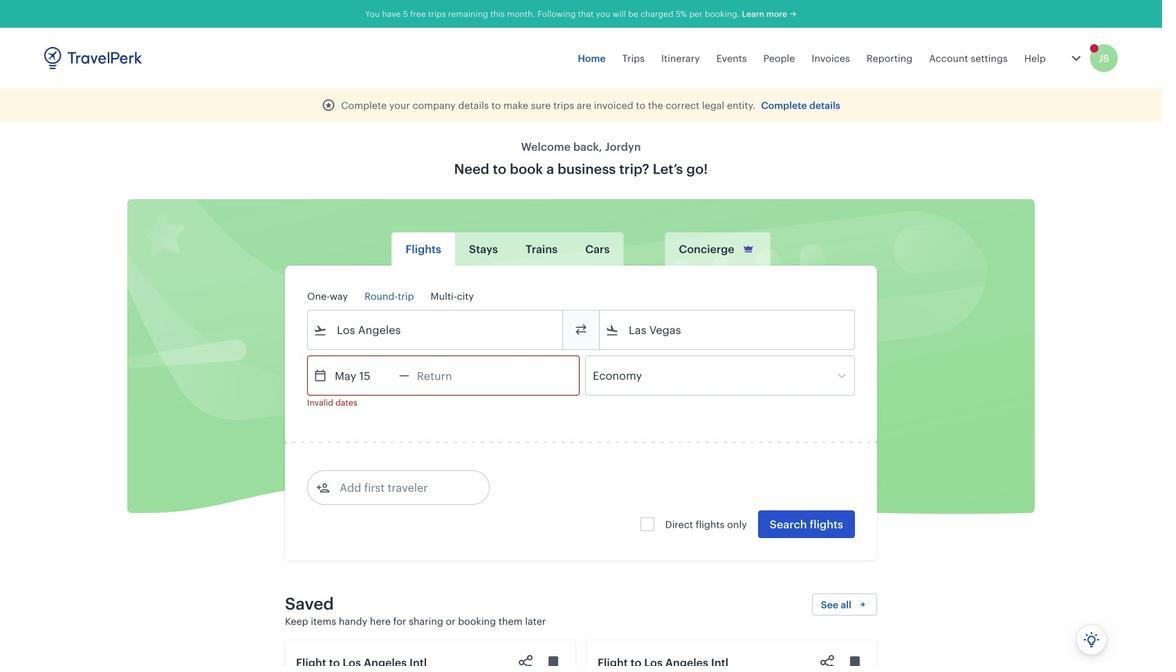 Task type: locate. For each thing, give the bounding box(es) containing it.
To search field
[[619, 319, 837, 341]]

Return text field
[[410, 356, 482, 395]]



Task type: vqa. For each thing, say whether or not it's contained in the screenshot.
To search box
yes



Task type: describe. For each thing, give the bounding box(es) containing it.
Add first traveler search field
[[330, 477, 474, 499]]

Depart text field
[[327, 356, 399, 395]]

From search field
[[327, 319, 545, 341]]



